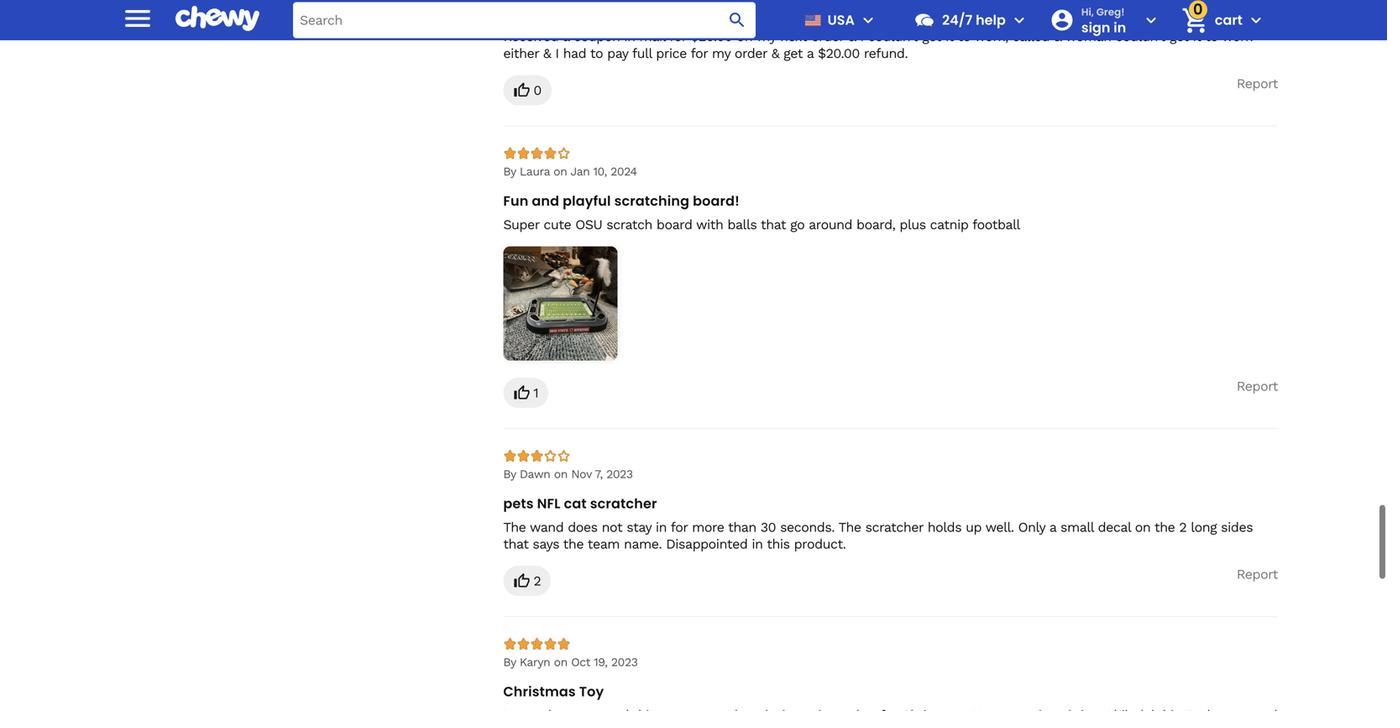 Task type: vqa. For each thing, say whether or not it's contained in the screenshot.
24/7
yes



Task type: locate. For each thing, give the bounding box(es) containing it.
that
[[761, 217, 786, 233], [503, 536, 529, 552]]

account menu image
[[1141, 10, 1162, 30]]

in
[[624, 28, 635, 44], [656, 519, 667, 535], [752, 536, 763, 552]]

not
[[602, 519, 623, 535]]

holds
[[928, 519, 962, 535]]

0 horizontal spatial scratcher
[[590, 494, 657, 513]]

menu image inside usa dropdown button
[[858, 10, 879, 30]]

on right decal
[[1135, 519, 1151, 535]]

3 report from the top
[[1237, 567, 1278, 582]]

1 horizontal spatial the
[[1155, 519, 1175, 535]]

by for fun and playful scratching board!
[[503, 164, 516, 178]]

on left 'jan'
[[554, 164, 567, 178]]

help
[[976, 10, 1006, 29]]

i right usa
[[861, 28, 864, 44]]

by laura on jan 10, 2024
[[503, 164, 637, 178]]

1 vertical spatial report button
[[1237, 378, 1278, 395]]

board,
[[857, 217, 896, 233]]

0 vertical spatial $20.00
[[691, 28, 733, 44]]

up
[[966, 519, 982, 535]]

it right the chewy support icon
[[946, 28, 954, 44]]

by for christmas toy
[[503, 656, 516, 669]]

scratch
[[607, 217, 653, 233]]

1 vertical spatial the
[[563, 536, 584, 552]]

2 horizontal spatial to
[[1206, 28, 1219, 44]]

0 horizontal spatial in
[[624, 28, 635, 44]]

cart menu image
[[1247, 10, 1267, 30]]

2 left long at the right
[[1180, 519, 1187, 535]]

to left "work"
[[1206, 28, 1219, 44]]

by left dawn
[[503, 467, 516, 481]]

1 vertical spatial 2
[[534, 573, 541, 589]]

that left the says
[[503, 536, 529, 552]]

list item
[[503, 246, 618, 364]]

my down submit search icon
[[712, 45, 731, 61]]

long
[[1191, 519, 1217, 535]]

1 report from the top
[[1237, 75, 1278, 91]]

woman
[[1066, 28, 1112, 44]]

1 horizontal spatial get
[[922, 28, 942, 44]]

report
[[1237, 75, 1278, 91], [1237, 378, 1278, 394], [1237, 567, 1278, 582]]

for
[[670, 28, 687, 44], [691, 45, 708, 61], [671, 519, 688, 535]]

2 the from the left
[[839, 519, 862, 535]]

1 vertical spatial that
[[503, 536, 529, 552]]

0 horizontal spatial it
[[946, 28, 954, 44]]

1 report button from the top
[[1237, 75, 1278, 92]]

2023 for christmas toy
[[611, 656, 638, 669]]

2 vertical spatial a
[[1050, 519, 1057, 535]]

0 horizontal spatial that
[[503, 536, 529, 552]]

my right off
[[758, 28, 776, 44]]

1 horizontal spatial a
[[807, 45, 814, 61]]

0 button
[[503, 75, 552, 105]]

by left karyn
[[503, 656, 516, 669]]

items image
[[1180, 6, 1210, 35]]

wand
[[530, 519, 564, 535]]

chewy home image
[[176, 0, 260, 37]]

in right stay
[[656, 519, 667, 535]]

fun
[[503, 191, 529, 210]]

on for christmas toy
[[554, 656, 568, 669]]

0 horizontal spatial get
[[784, 45, 803, 61]]

by karyn on oct 19, 2023
[[503, 656, 638, 669]]

1 horizontal spatial my
[[758, 28, 776, 44]]

0 horizontal spatial $20.00
[[691, 28, 733, 44]]

by
[[503, 164, 516, 178], [503, 467, 516, 481], [503, 656, 516, 669]]

to left work, in the right of the page
[[958, 28, 971, 44]]

it left cart
[[1193, 28, 1202, 44]]

coupon received a coupon in mail for $20.00 off my next order & i couldn't get it to work,  called & woman couldn't get it to work either & i had to pay full price for my order & get a $20.00 refund.
[[503, 3, 1253, 61]]

1 vertical spatial report
[[1237, 378, 1278, 394]]

1 vertical spatial in
[[656, 519, 667, 535]]

3 report button from the top
[[1237, 566, 1278, 583]]

to down coupon at top
[[590, 45, 603, 61]]

2023 right the 7, at the bottom left
[[607, 467, 633, 481]]

product.
[[794, 536, 846, 552]]

0 vertical spatial 2
[[1180, 519, 1187, 535]]

the down pets
[[503, 519, 526, 535]]

1 horizontal spatial it
[[1193, 28, 1202, 44]]

price
[[656, 45, 687, 61]]

it
[[946, 28, 954, 44], [1193, 28, 1202, 44]]

report for 2
[[1237, 567, 1278, 582]]

2 horizontal spatial get
[[1170, 28, 1189, 44]]

on left oct
[[554, 656, 568, 669]]

refund.
[[864, 45, 908, 61]]

than
[[728, 519, 757, 535]]

the down does
[[563, 536, 584, 552]]

0 horizontal spatial the
[[503, 519, 526, 535]]

go
[[791, 217, 805, 233]]

1 horizontal spatial scratcher
[[866, 519, 924, 535]]

that left 'go'
[[761, 217, 786, 233]]

by left laura
[[503, 164, 516, 178]]

1 by from the top
[[503, 164, 516, 178]]

by dawn on nov 7, 2023
[[503, 467, 633, 481]]

0 horizontal spatial couldn't
[[868, 28, 918, 44]]

couldn't down greg!
[[1116, 28, 1166, 44]]

i
[[861, 28, 864, 44], [556, 45, 559, 61]]

my
[[758, 28, 776, 44], [712, 45, 731, 61]]

a
[[563, 28, 570, 44], [807, 45, 814, 61], [1050, 519, 1057, 535]]

0 horizontal spatial 2
[[534, 573, 541, 589]]

1 couldn't from the left
[[868, 28, 918, 44]]

for up the "price"
[[670, 28, 687, 44]]

1 horizontal spatial couldn't
[[1116, 28, 1166, 44]]

0 vertical spatial scratcher
[[590, 494, 657, 513]]

get down next at the top right of the page
[[784, 45, 803, 61]]

0 horizontal spatial i
[[556, 45, 559, 61]]

that inside 'fun and playful scratching board! super cute osu scratch board with balls that go around board, plus catnip football'
[[761, 217, 786, 233]]

get
[[922, 28, 942, 44], [1170, 28, 1189, 44], [784, 45, 803, 61]]

2023
[[607, 467, 633, 481], [611, 656, 638, 669]]

get right account menu "image"
[[1170, 28, 1189, 44]]

order right next at the top right of the page
[[812, 28, 844, 44]]

i left had
[[556, 45, 559, 61]]

osu
[[576, 217, 603, 233]]

in up pay
[[624, 28, 635, 44]]

1 horizontal spatial order
[[812, 28, 844, 44]]

scratcher up not
[[590, 494, 657, 513]]

hi,
[[1082, 5, 1094, 19]]

get left 24/7
[[922, 28, 942, 44]]

2 vertical spatial report
[[1237, 567, 1278, 582]]

2 report button from the top
[[1237, 378, 1278, 395]]

2 report from the top
[[1237, 378, 1278, 394]]

$20.00 down usa dropdown button
[[818, 45, 860, 61]]

a down next at the top right of the page
[[807, 45, 814, 61]]

and
[[532, 191, 560, 210]]

3 by from the top
[[503, 656, 516, 669]]

report button
[[1237, 75, 1278, 92], [1237, 378, 1278, 395], [1237, 566, 1278, 583]]

2 vertical spatial for
[[671, 519, 688, 535]]

in down 30
[[752, 536, 763, 552]]

the left long at the right
[[1155, 519, 1175, 535]]

for right the "price"
[[691, 45, 708, 61]]

0 vertical spatial by
[[503, 164, 516, 178]]

karyn
[[520, 656, 550, 669]]

1 horizontal spatial menu image
[[858, 10, 879, 30]]

on inside the pets nfl cat scratcher the wand does not stay in for more than 30 seconds. the scratcher holds up well. only a small decal on the 2 long sides that says the team name. disappointed in this product.
[[1135, 519, 1151, 535]]

1 vertical spatial order
[[735, 45, 768, 61]]

cat
[[564, 494, 587, 513]]

$20.00
[[691, 28, 733, 44], [818, 45, 860, 61]]

Product search field
[[293, 2, 756, 38]]

the up product.
[[839, 519, 862, 535]]

1 horizontal spatial $20.00
[[818, 45, 860, 61]]

the
[[503, 519, 526, 535], [839, 519, 862, 535]]

1 vertical spatial $20.00
[[818, 45, 860, 61]]

2023 for pets nfl cat scratcher
[[607, 467, 633, 481]]

0 horizontal spatial the
[[563, 536, 584, 552]]

help menu image
[[1010, 10, 1030, 30]]

2 vertical spatial by
[[503, 656, 516, 669]]

menu image left chewy home image
[[121, 1, 155, 35]]

scratcher left holds
[[866, 519, 924, 535]]

order down off
[[735, 45, 768, 61]]

jan
[[571, 164, 590, 178]]

couldn't up refund.
[[868, 28, 918, 44]]

2 vertical spatial in
[[752, 536, 763, 552]]

0 horizontal spatial menu image
[[121, 1, 155, 35]]

0 vertical spatial a
[[563, 28, 570, 44]]

on left nov
[[554, 467, 568, 481]]

$20.00 left off
[[691, 28, 733, 44]]

1 horizontal spatial 2
[[1180, 519, 1187, 535]]

0 vertical spatial in
[[624, 28, 635, 44]]

greg!
[[1097, 5, 1125, 19]]

0 horizontal spatial my
[[712, 45, 731, 61]]

nov
[[571, 467, 592, 481]]

a right only
[[1050, 519, 1057, 535]]

says
[[533, 536, 559, 552]]

1 vertical spatial 2023
[[611, 656, 638, 669]]

0 vertical spatial report
[[1237, 75, 1278, 91]]

0 vertical spatial that
[[761, 217, 786, 233]]

2 by from the top
[[503, 467, 516, 481]]

to
[[958, 28, 971, 44], [1206, 28, 1219, 44], [590, 45, 603, 61]]

for left more
[[671, 519, 688, 535]]

received
[[503, 28, 559, 44]]

by for pets nfl cat scratcher
[[503, 467, 516, 481]]

1 horizontal spatial the
[[839, 519, 862, 535]]

christmas
[[503, 682, 576, 701]]

for inside the pets nfl cat scratcher the wand does not stay in for more than 30 seconds. the scratcher holds up well. only a small decal on the 2 long sides that says the team name. disappointed in this product.
[[671, 519, 688, 535]]

2
[[1180, 519, 1187, 535], [534, 573, 541, 589]]

2 vertical spatial report button
[[1237, 566, 1278, 583]]

&
[[848, 28, 856, 44], [1054, 28, 1062, 44], [543, 45, 551, 61], [772, 45, 780, 61]]

order
[[812, 28, 844, 44], [735, 45, 768, 61]]

1 vertical spatial my
[[712, 45, 731, 61]]

2 down the says
[[534, 573, 541, 589]]

report button for 1
[[1237, 378, 1278, 395]]

2 inside the pets nfl cat scratcher the wand does not stay in for more than 30 seconds. the scratcher holds up well. only a small decal on the 2 long sides that says the team name. disappointed in this product.
[[1180, 519, 1187, 535]]

on for pets nfl cat scratcher
[[554, 467, 568, 481]]

2 horizontal spatial a
[[1050, 519, 1057, 535]]

full
[[632, 45, 652, 61]]

in inside coupon received a coupon in mail for $20.00 off my next order & i couldn't get it to work,  called & woman couldn't get it to work either & i had to pay full price for my order & get a $20.00 refund.
[[624, 28, 635, 44]]

menu image right usa
[[858, 10, 879, 30]]

1 horizontal spatial that
[[761, 217, 786, 233]]

0 vertical spatial report button
[[1237, 75, 1278, 92]]

stay
[[627, 519, 652, 535]]

hi, greg! sign in
[[1082, 5, 1127, 37]]

well.
[[986, 519, 1014, 535]]

1 horizontal spatial i
[[861, 28, 864, 44]]

report for 0
[[1237, 75, 1278, 91]]

1 vertical spatial by
[[503, 467, 516, 481]]

pets nfl cat scratcher the wand does not stay in for more than 30 seconds. the scratcher holds up well. only a small decal on the 2 long sides that says the team name. disappointed in this product.
[[503, 494, 1253, 552]]

menu image
[[121, 1, 155, 35], [858, 10, 879, 30]]

a up had
[[563, 28, 570, 44]]

2023 right 19, on the left bottom of the page
[[611, 656, 638, 669]]

0 vertical spatial 2023
[[607, 467, 633, 481]]



Task type: describe. For each thing, give the bounding box(es) containing it.
scratching
[[615, 191, 690, 210]]

playful
[[563, 191, 611, 210]]

next
[[780, 28, 807, 44]]

2 horizontal spatial in
[[752, 536, 763, 552]]

1 vertical spatial for
[[691, 45, 708, 61]]

laura
[[520, 164, 550, 178]]

report button for 2
[[1237, 566, 1278, 583]]

1 vertical spatial a
[[807, 45, 814, 61]]

oct
[[571, 656, 591, 669]]

in
[[1114, 18, 1127, 37]]

0
[[534, 82, 542, 98]]

name.
[[624, 536, 662, 552]]

0 vertical spatial for
[[670, 28, 687, 44]]

work
[[1222, 28, 1253, 44]]

1 the from the left
[[503, 519, 526, 535]]

chewy support image
[[914, 9, 936, 31]]

10,
[[593, 164, 607, 178]]

decal
[[1098, 519, 1131, 535]]

coupon
[[574, 28, 620, 44]]

2 button
[[503, 566, 551, 596]]

1 it from the left
[[946, 28, 954, 44]]

report button for 0
[[1237, 75, 1278, 92]]

1 horizontal spatial in
[[656, 519, 667, 535]]

with
[[696, 217, 724, 233]]

only
[[1019, 519, 1046, 535]]

report for 1
[[1237, 378, 1278, 394]]

super
[[503, 217, 540, 233]]

0 vertical spatial my
[[758, 28, 776, 44]]

board!
[[693, 191, 740, 210]]

0 vertical spatial order
[[812, 28, 844, 44]]

cart
[[1215, 10, 1243, 29]]

disappointed
[[666, 536, 748, 552]]

christmas toy
[[503, 682, 604, 701]]

2 couldn't from the left
[[1116, 28, 1166, 44]]

1 vertical spatial i
[[556, 45, 559, 61]]

team
[[588, 536, 620, 552]]

0 horizontal spatial order
[[735, 45, 768, 61]]

0 vertical spatial i
[[861, 28, 864, 44]]

that inside the pets nfl cat scratcher the wand does not stay in for more than 30 seconds. the scratcher holds up well. only a small decal on the 2 long sides that says the team name. disappointed in this product.
[[503, 536, 529, 552]]

toy
[[579, 682, 604, 701]]

catnip
[[930, 217, 969, 233]]

0 horizontal spatial a
[[563, 28, 570, 44]]

24/7 help
[[942, 10, 1006, 29]]

more
[[692, 519, 724, 535]]

called
[[1013, 28, 1050, 44]]

submit search image
[[727, 10, 748, 30]]

sides
[[1221, 519, 1253, 535]]

0 vertical spatial the
[[1155, 519, 1175, 535]]

cart link
[[1175, 0, 1243, 40]]

2 it from the left
[[1193, 28, 1202, 44]]

a inside the pets nfl cat scratcher the wand does not stay in for more than 30 seconds. the scratcher holds up well. only a small decal on the 2 long sides that says the team name. disappointed in this product.
[[1050, 519, 1057, 535]]

fun and playful scratching board! super cute osu scratch board with balls that go around board, plus catnip football
[[503, 191, 1021, 233]]

sign
[[1082, 18, 1111, 37]]

24/7 help link
[[907, 0, 1006, 40]]

1 vertical spatial scratcher
[[866, 519, 924, 535]]

nfl
[[537, 494, 561, 513]]

1 button
[[503, 378, 549, 408]]

2 inside button
[[534, 573, 541, 589]]

football
[[973, 217, 1021, 233]]

pets
[[503, 494, 534, 513]]

does
[[568, 519, 598, 535]]

coupon
[[503, 3, 559, 22]]

cats love this image
[[503, 246, 618, 361]]

30
[[761, 519, 776, 535]]

this
[[767, 536, 790, 552]]

plus
[[900, 217, 926, 233]]

0 horizontal spatial to
[[590, 45, 603, 61]]

2024
[[611, 164, 637, 178]]

had
[[563, 45, 586, 61]]

24/7
[[942, 10, 973, 29]]

usa button
[[798, 0, 879, 40]]

work,
[[975, 28, 1009, 44]]

1
[[534, 385, 539, 401]]

7,
[[595, 467, 603, 481]]

19,
[[594, 656, 608, 669]]

mail
[[640, 28, 666, 44]]

either
[[503, 45, 539, 61]]

seconds.
[[780, 519, 835, 535]]

usa
[[828, 10, 855, 29]]

1 horizontal spatial to
[[958, 28, 971, 44]]

small
[[1061, 519, 1094, 535]]

Search text field
[[293, 2, 756, 38]]

balls
[[728, 217, 757, 233]]

dawn
[[520, 467, 551, 481]]

cute
[[544, 217, 571, 233]]

board
[[657, 217, 693, 233]]

on for fun and playful scratching board!
[[554, 164, 567, 178]]

pay
[[607, 45, 628, 61]]

around
[[809, 217, 853, 233]]

off
[[737, 28, 754, 44]]



